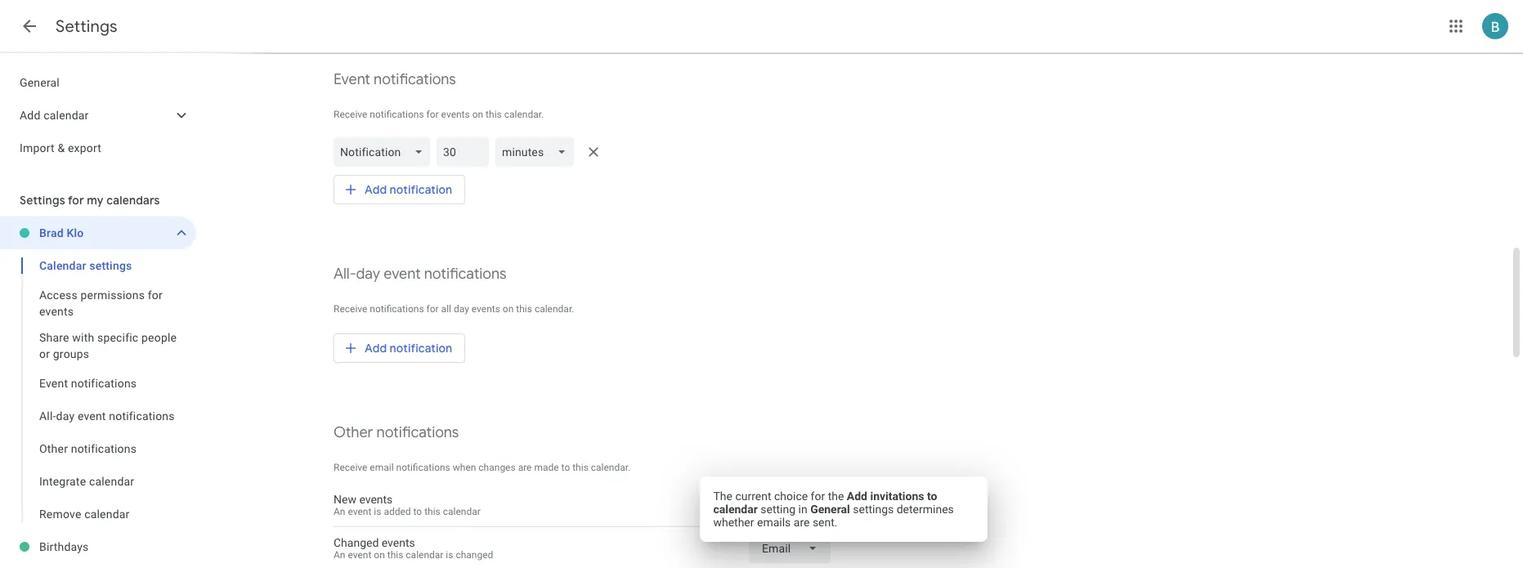 Task type: locate. For each thing, give the bounding box(es) containing it.
remove
[[39, 508, 81, 521]]

event up changed
[[348, 506, 371, 518]]

add notification button down "minutes in advance for notification" number field on the top left of page
[[334, 170, 466, 209]]

1 add notification button from the top
[[334, 170, 466, 209]]

0 vertical spatial are
[[518, 462, 532, 473]]

calendar left setting
[[713, 503, 758, 516]]

0 horizontal spatial all-day event notifications
[[39, 410, 175, 423]]

on
[[472, 109, 483, 120], [503, 303, 514, 315], [374, 549, 385, 561]]

1 vertical spatial add notification
[[365, 341, 452, 356]]

with
[[72, 331, 94, 344]]

on up "minutes in advance for notification" number field on the top left of page
[[472, 109, 483, 120]]

settings
[[89, 259, 132, 272], [853, 503, 894, 516]]

1 vertical spatial on
[[503, 303, 514, 315]]

event inside new events an event is added to this calendar
[[348, 506, 371, 518]]

0 horizontal spatial settings
[[89, 259, 132, 272]]

calendar up &
[[43, 109, 89, 122]]

add
[[20, 109, 40, 122], [365, 182, 387, 197], [365, 341, 387, 356], [847, 490, 867, 503]]

0 horizontal spatial general
[[20, 76, 60, 89]]

0 horizontal spatial is
[[374, 506, 381, 518]]

for inside access permissions for events
[[148, 289, 163, 302]]

is left changed
[[446, 549, 453, 561]]

1 vertical spatial calendar.
[[535, 303, 574, 315]]

add notification for first add notification button from the bottom
[[365, 341, 452, 356]]

settings up permissions
[[89, 259, 132, 272]]

1 horizontal spatial general
[[810, 503, 850, 516]]

event inside the settings for my calendars "tree"
[[39, 377, 68, 390]]

event
[[384, 265, 421, 284], [78, 410, 106, 423], [348, 506, 371, 518], [348, 549, 371, 561]]

add notification down all
[[365, 341, 452, 356]]

notification down all
[[390, 341, 452, 356]]

calendar inside add invitations to calendar
[[713, 503, 758, 516]]

all-day event notifications up all
[[334, 265, 506, 284]]

1 an from the top
[[334, 506, 345, 518]]

are left sent.
[[794, 516, 810, 529]]

other inside the settings for my calendars "tree"
[[39, 442, 68, 455]]

30 minutes before element
[[334, 134, 831, 170]]

1 horizontal spatial day
[[356, 265, 380, 284]]

1 vertical spatial receive
[[334, 303, 367, 315]]

1 vertical spatial all-
[[39, 410, 56, 423]]

0 horizontal spatial on
[[374, 549, 385, 561]]

1 vertical spatial settings
[[853, 503, 894, 516]]

Minutes in advance for notification number field
[[443, 137, 483, 167]]

2 add notification from the top
[[365, 341, 452, 356]]

event notifications
[[334, 70, 456, 89], [39, 377, 137, 390]]

2 vertical spatial to
[[413, 506, 422, 518]]

group
[[0, 249, 196, 531]]

0 horizontal spatial day
[[56, 410, 75, 423]]

1 horizontal spatial is
[[446, 549, 453, 561]]

0 horizontal spatial are
[[518, 462, 532, 473]]

0 vertical spatial event notifications
[[334, 70, 456, 89]]

0 vertical spatial add notification button
[[334, 170, 466, 209]]

0 vertical spatial an
[[334, 506, 345, 518]]

all-day event notifications
[[334, 265, 506, 284], [39, 410, 175, 423]]

1 vertical spatial settings
[[20, 193, 65, 208]]

other up email
[[334, 424, 373, 442]]

2 notification from the top
[[390, 341, 452, 356]]

0 vertical spatial all-day event notifications
[[334, 265, 506, 284]]

events
[[441, 109, 470, 120], [472, 303, 500, 315], [39, 305, 74, 318], [359, 493, 393, 506], [382, 536, 415, 549]]

calendar inside new events an event is added to this calendar
[[443, 506, 481, 518]]

event inside the settings for my calendars "tree"
[[78, 410, 106, 423]]

1 vertical spatial an
[[334, 549, 345, 561]]

on for notifications
[[472, 109, 483, 120]]

for for calendar settings
[[148, 289, 163, 302]]

1 vertical spatial add notification button
[[334, 329, 466, 368]]

people
[[141, 331, 177, 344]]

day inside group
[[56, 410, 75, 423]]

are inside settings determines whether emails are sent.
[[794, 516, 810, 529]]

2 vertical spatial day
[[56, 410, 75, 423]]

2 vertical spatial receive
[[334, 462, 367, 473]]

0 vertical spatial on
[[472, 109, 483, 120]]

2 horizontal spatial to
[[927, 490, 937, 503]]

access
[[39, 289, 78, 302]]

0 vertical spatial settings
[[56, 16, 118, 37]]

0 horizontal spatial to
[[413, 506, 422, 518]]

event down 'new'
[[348, 549, 371, 561]]

other notifications
[[334, 424, 459, 442], [39, 442, 137, 455]]

receive for event
[[334, 109, 367, 120]]

1 vertical spatial event notifications
[[39, 377, 137, 390]]

this
[[486, 109, 502, 120], [516, 303, 532, 315], [572, 462, 589, 473], [424, 506, 441, 518], [387, 549, 403, 561]]

settings determines whether emails are sent.
[[713, 503, 954, 529]]

0 horizontal spatial all-
[[39, 410, 56, 423]]

on inside changed events an event on this calendar is changed
[[374, 549, 385, 561]]

emails
[[757, 516, 791, 529]]

all-day event notifications inside the settings for my calendars "tree"
[[39, 410, 175, 423]]

1 horizontal spatial all-
[[334, 265, 356, 284]]

2 horizontal spatial day
[[454, 303, 469, 315]]

add notification button
[[334, 170, 466, 209], [334, 329, 466, 368]]

0 vertical spatial day
[[356, 265, 380, 284]]

1 receive from the top
[[334, 109, 367, 120]]

on right all
[[503, 303, 514, 315]]

to right added
[[413, 506, 422, 518]]

receive
[[334, 109, 367, 120], [334, 303, 367, 315], [334, 462, 367, 473]]

2 an from the top
[[334, 549, 345, 561]]

remove calendar
[[39, 508, 130, 521]]

all-
[[334, 265, 356, 284], [39, 410, 56, 423]]

settings up brad
[[20, 193, 65, 208]]

1 horizontal spatial settings
[[853, 503, 894, 516]]

calendar
[[43, 109, 89, 122], [89, 475, 134, 488], [713, 503, 758, 516], [443, 506, 481, 518], [84, 508, 130, 521], [406, 549, 443, 561]]

an inside changed events an event on this calendar is changed
[[334, 549, 345, 561]]

calendar.
[[504, 109, 544, 120], [535, 303, 574, 315], [591, 462, 631, 473]]

&
[[58, 141, 65, 155]]

event up receive notifications for all day events on this calendar.
[[384, 265, 421, 284]]

sent.
[[813, 516, 838, 529]]

1 horizontal spatial all-day event notifications
[[334, 265, 506, 284]]

1 horizontal spatial are
[[794, 516, 810, 529]]

1 horizontal spatial other
[[334, 424, 373, 442]]

1 horizontal spatial event
[[334, 70, 370, 89]]

events inside changed events an event on this calendar is changed
[[382, 536, 415, 549]]

my
[[87, 193, 104, 208]]

changes
[[479, 462, 516, 473]]

the current choice for the
[[713, 490, 847, 503]]

1 vertical spatial general
[[810, 503, 850, 516]]

1 vertical spatial is
[[446, 549, 453, 561]]

0 horizontal spatial event
[[39, 377, 68, 390]]

is
[[374, 506, 381, 518], [446, 549, 453, 561]]

to right made
[[561, 462, 570, 473]]

events down added
[[382, 536, 415, 549]]

3 receive from the top
[[334, 462, 367, 473]]

events inside new events an event is added to this calendar
[[359, 493, 393, 506]]

events right 'new'
[[359, 493, 393, 506]]

changed events an event on this calendar is changed
[[334, 536, 493, 561]]

an
[[334, 506, 345, 518], [334, 549, 345, 561]]

event
[[334, 70, 370, 89], [39, 377, 68, 390]]

calendar down when
[[443, 506, 481, 518]]

settings right the
[[853, 503, 894, 516]]

1 vertical spatial to
[[927, 490, 937, 503]]

0 vertical spatial notification
[[390, 182, 452, 197]]

calendar up birthdays tree item
[[84, 508, 130, 521]]

0 vertical spatial all-
[[334, 265, 356, 284]]

0 horizontal spatial other
[[39, 442, 68, 455]]

0 vertical spatial is
[[374, 506, 381, 518]]

1 vertical spatial are
[[794, 516, 810, 529]]

are left made
[[518, 462, 532, 473]]

an for new events
[[334, 506, 345, 518]]

calendar left changed
[[406, 549, 443, 561]]

1 add notification from the top
[[365, 182, 452, 197]]

brad klo
[[39, 226, 84, 240]]

add notification
[[365, 182, 452, 197], [365, 341, 452, 356]]

an down 'new'
[[334, 549, 345, 561]]

is left added
[[374, 506, 381, 518]]

settings right go back icon
[[56, 16, 118, 37]]

are
[[518, 462, 532, 473], [794, 516, 810, 529]]

all
[[441, 303, 451, 315]]

brad klo tree item
[[0, 217, 196, 249]]

0 vertical spatial to
[[561, 462, 570, 473]]

1 horizontal spatial on
[[472, 109, 483, 120]]

None field
[[334, 137, 437, 167], [496, 137, 580, 167], [749, 534, 831, 563], [334, 137, 437, 167], [496, 137, 580, 167], [749, 534, 831, 563]]

add notification down "minutes in advance for notification" number field on the top left of page
[[365, 182, 452, 197]]

group containing calendar settings
[[0, 249, 196, 531]]

2 add notification button from the top
[[334, 329, 466, 368]]

all-day event notifications up integrate calendar
[[39, 410, 175, 423]]

an up changed
[[334, 506, 345, 518]]

new
[[334, 493, 356, 506]]

an inside new events an event is added to this calendar
[[334, 506, 345, 518]]

settings inside the settings for my calendars "tree"
[[89, 259, 132, 272]]

in
[[798, 503, 808, 516]]

notification
[[390, 182, 452, 197], [390, 341, 452, 356]]

event notifications up receive notifications for events on this calendar.
[[334, 70, 456, 89]]

2 vertical spatial on
[[374, 549, 385, 561]]

calendar inside changed events an event on this calendar is changed
[[406, 549, 443, 561]]

calendar
[[39, 259, 86, 272]]

the
[[713, 490, 733, 503]]

other up integrate
[[39, 442, 68, 455]]

1 horizontal spatial event notifications
[[334, 70, 456, 89]]

0 horizontal spatial event notifications
[[39, 377, 137, 390]]

0 vertical spatial add notification
[[365, 182, 452, 197]]

2 receive from the top
[[334, 303, 367, 315]]

1 vertical spatial event
[[39, 377, 68, 390]]

to
[[561, 462, 570, 473], [927, 490, 937, 503], [413, 506, 422, 518]]

all- inside the settings for my calendars "tree"
[[39, 410, 56, 423]]

import & export
[[20, 141, 101, 155]]

setting
[[761, 503, 796, 516]]

for for all-day event notifications
[[426, 303, 439, 315]]

1 vertical spatial all-day event notifications
[[39, 410, 175, 423]]

other
[[334, 424, 373, 442], [39, 442, 68, 455]]

notification down "minutes in advance for notification" number field on the top left of page
[[390, 182, 452, 197]]

an for changed events
[[334, 549, 345, 561]]

current
[[735, 490, 771, 503]]

is inside new events an event is added to this calendar
[[374, 506, 381, 518]]

other notifications up integrate calendar
[[39, 442, 137, 455]]

0 horizontal spatial other notifications
[[39, 442, 137, 455]]

add notification button down all
[[334, 329, 466, 368]]

general
[[20, 76, 60, 89], [810, 503, 850, 516]]

calendar up remove calendar
[[89, 475, 134, 488]]

events down access
[[39, 305, 74, 318]]

other notifications up email
[[334, 424, 459, 442]]

notifications
[[374, 70, 456, 89], [370, 109, 424, 120], [424, 265, 506, 284], [370, 303, 424, 315], [71, 377, 137, 390], [109, 410, 175, 423], [377, 424, 459, 442], [71, 442, 137, 455], [396, 462, 450, 473]]

on down added
[[374, 549, 385, 561]]

0 vertical spatial calendar.
[[504, 109, 544, 120]]

event down groups
[[78, 410, 106, 423]]

to right invitations
[[927, 490, 937, 503]]

add invitations to calendar
[[713, 490, 937, 516]]

tree
[[0, 66, 196, 164]]

settings
[[56, 16, 118, 37], [20, 193, 65, 208]]

event notifications down groups
[[39, 377, 137, 390]]

day
[[356, 265, 380, 284], [454, 303, 469, 315], [56, 410, 75, 423]]

settings for my calendars tree
[[0, 217, 196, 563]]

export
[[68, 141, 101, 155]]

for
[[426, 109, 439, 120], [68, 193, 84, 208], [148, 289, 163, 302], [426, 303, 439, 315], [811, 490, 825, 503]]

0 vertical spatial receive
[[334, 109, 367, 120]]

receive for other
[[334, 462, 367, 473]]

setting in general
[[758, 503, 850, 516]]

1 vertical spatial notification
[[390, 341, 452, 356]]

is inside changed events an event on this calendar is changed
[[446, 549, 453, 561]]

0 vertical spatial settings
[[89, 259, 132, 272]]

0 vertical spatial general
[[20, 76, 60, 89]]



Task type: describe. For each thing, give the bounding box(es) containing it.
event notifications inside group
[[39, 377, 137, 390]]

klo
[[67, 226, 84, 240]]

when
[[453, 462, 476, 473]]

add inside tree
[[20, 109, 40, 122]]

made
[[534, 462, 559, 473]]

events inside access permissions for events
[[39, 305, 74, 318]]

1 horizontal spatial to
[[561, 462, 570, 473]]

tree containing general
[[0, 66, 196, 164]]

the
[[828, 490, 844, 503]]

to inside new events an event is added to this calendar
[[413, 506, 422, 518]]

1 vertical spatial day
[[454, 303, 469, 315]]

birthdays tree item
[[0, 531, 196, 563]]

1 notification from the top
[[390, 182, 452, 197]]

go back image
[[20, 16, 39, 36]]

this inside new events an event is added to this calendar
[[424, 506, 441, 518]]

add inside add invitations to calendar
[[847, 490, 867, 503]]

settings heading
[[56, 16, 118, 37]]

settings inside settings determines whether emails are sent.
[[853, 503, 894, 516]]

specific
[[97, 331, 139, 344]]

brad
[[39, 226, 64, 240]]

on for events
[[374, 549, 385, 561]]

2 horizontal spatial on
[[503, 303, 514, 315]]

share
[[39, 331, 69, 344]]

settings for my calendars
[[20, 193, 160, 208]]

event inside changed events an event on this calendar is changed
[[348, 549, 371, 561]]

other notifications inside the settings for my calendars "tree"
[[39, 442, 137, 455]]

for for event notifications
[[426, 109, 439, 120]]

or
[[39, 347, 50, 361]]

calendar inside tree
[[43, 109, 89, 122]]

groups
[[53, 347, 89, 361]]

events up "minutes in advance for notification" number field on the top left of page
[[441, 109, 470, 120]]

this inside changed events an event on this calendar is changed
[[387, 549, 403, 561]]

birthdays link
[[39, 531, 196, 563]]

whether
[[713, 516, 754, 529]]

settings for settings for my calendars
[[20, 193, 65, 208]]

added
[[384, 506, 411, 518]]

2 vertical spatial calendar.
[[591, 462, 631, 473]]

add notification for 1st add notification button
[[365, 182, 452, 197]]

import
[[20, 141, 55, 155]]

to inside add invitations to calendar
[[927, 490, 937, 503]]

receive email notifications when changes are made to this calendar.
[[334, 462, 631, 473]]

add calendar
[[20, 109, 89, 122]]

1 horizontal spatial other notifications
[[334, 424, 459, 442]]

receive for all-
[[334, 303, 367, 315]]

receive notifications for events on this calendar.
[[334, 109, 544, 120]]

invitations
[[870, 490, 924, 503]]

events right all
[[472, 303, 500, 315]]

share with specific people or groups
[[39, 331, 177, 361]]

integrate calendar
[[39, 475, 134, 488]]

new events an event is added to this calendar
[[334, 493, 481, 518]]

receive notifications for all day events on this calendar.
[[334, 303, 574, 315]]

permissions
[[81, 289, 145, 302]]

changed
[[334, 536, 379, 549]]

access permissions for events
[[39, 289, 163, 318]]

integrate
[[39, 475, 86, 488]]

birthdays
[[39, 540, 89, 554]]

choice
[[774, 490, 808, 503]]

0 vertical spatial event
[[334, 70, 370, 89]]

changed
[[456, 549, 493, 561]]

calendar settings
[[39, 259, 132, 272]]

settings for settings
[[56, 16, 118, 37]]

email
[[370, 462, 394, 473]]

determines
[[897, 503, 954, 516]]

calendars
[[106, 193, 160, 208]]



Task type: vqa. For each thing, say whether or not it's contained in the screenshot.
bottom calendar.
yes



